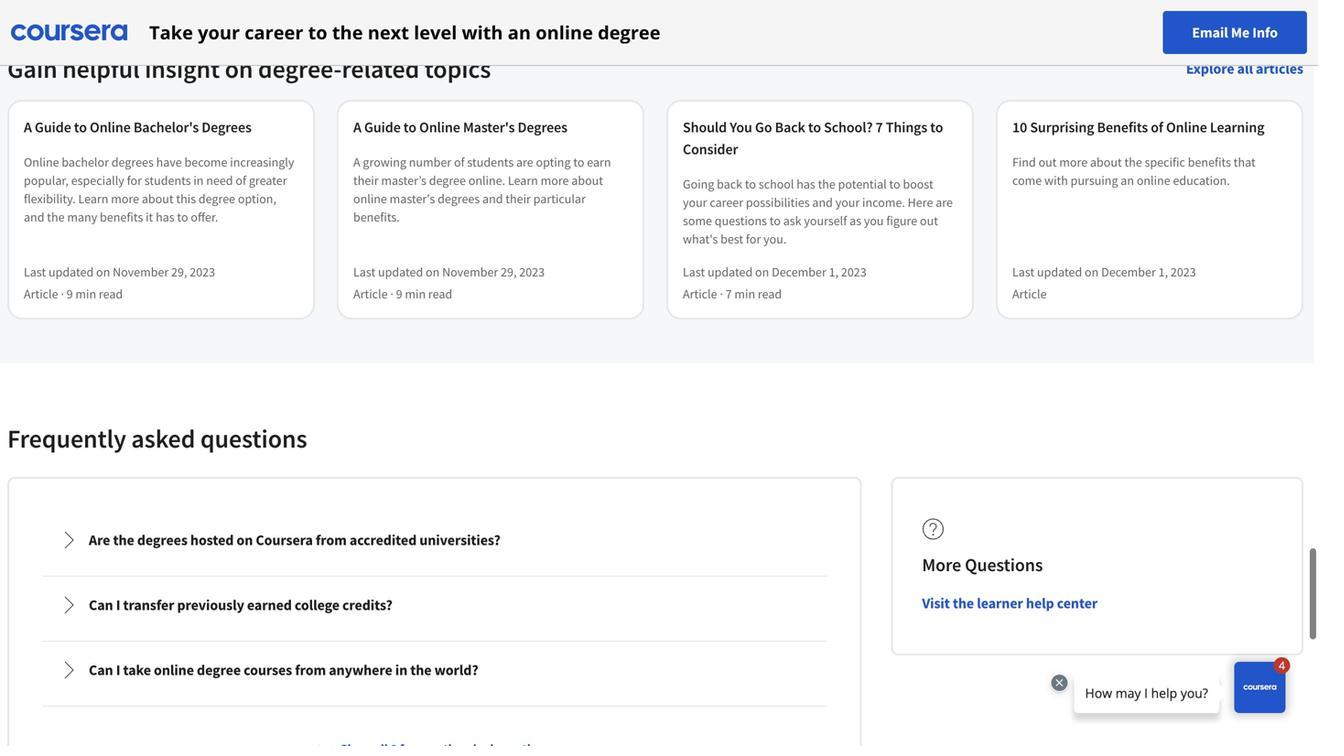 Task type: locate. For each thing, give the bounding box(es) containing it.
frequently asked questions
[[7, 423, 307, 455]]

are inside going back to school has the potential to boost your career possibilities and your income. here are some questions to ask yourself as you figure out what's best for you.
[[936, 194, 953, 211]]

december inside 'last updated on december 1, 2023 article · 7 min read'
[[772, 264, 827, 280]]

benefits left it
[[100, 209, 143, 225]]

1 9 from the left
[[67, 286, 73, 302]]

1 vertical spatial for
[[746, 231, 761, 247]]

updated inside last updated on december 1, 2023 article
[[1037, 264, 1082, 280]]

0 vertical spatial benefits
[[1188, 154, 1232, 170]]

1 updated from the left
[[49, 264, 94, 280]]

0 horizontal spatial and
[[24, 209, 44, 225]]

of right number in the left top of the page
[[454, 154, 465, 170]]

online inside find out more about the specific benefits that come with pursuing an online education.
[[1137, 172, 1171, 189]]

0 horizontal spatial with
[[462, 20, 503, 45]]

topics
[[425, 53, 491, 85]]

2 guide from the left
[[364, 118, 401, 136]]

specific
[[1145, 154, 1186, 170]]

0 vertical spatial learn
[[508, 172, 538, 189]]

in inside online bachelor degrees have become increasingly popular, especially for students in need of greater flexibility. learn more about this degree option, and the many benefits it has to offer.
[[194, 172, 204, 189]]

last updated on november 29, 2023 article · 9 min read for master's
[[353, 264, 545, 302]]

to
[[308, 20, 327, 45], [74, 118, 87, 136], [404, 118, 417, 136], [808, 118, 821, 136], [931, 118, 943, 136], [573, 154, 585, 170], [745, 176, 756, 192], [890, 176, 901, 192], [177, 209, 188, 225], [770, 212, 781, 229]]

degrees inside a growing number of students are opting to earn their master's degree online. learn more about online master's degrees and their particular benefits.
[[438, 190, 480, 207]]

can i take online degree courses from anywhere in the world? button
[[45, 645, 824, 696]]

1 min from the left
[[75, 286, 96, 302]]

0 vertical spatial about
[[1090, 154, 1122, 170]]

0 vertical spatial degrees
[[111, 154, 154, 170]]

students up online.
[[467, 154, 514, 170]]

and inside going back to school has the potential to boost your career possibilities and your income. here are some questions to ask yourself as you figure out what's best for you.
[[813, 194, 833, 211]]

1 horizontal spatial and
[[483, 190, 503, 207]]

2023 inside last updated on december 1, 2023 article
[[1171, 264, 1196, 280]]

transfer
[[123, 596, 174, 614]]

1 vertical spatial of
[[454, 154, 465, 170]]

1 can from the top
[[89, 596, 113, 614]]

about up pursuing
[[1090, 154, 1122, 170]]

3 updated from the left
[[708, 264, 753, 280]]

the right are
[[113, 531, 134, 549]]

has
[[797, 176, 816, 192], [156, 209, 175, 225]]

earned
[[247, 596, 292, 614]]

1 horizontal spatial read
[[428, 286, 452, 302]]

degrees for for
[[111, 154, 154, 170]]

can inside dropdown button
[[89, 661, 113, 679]]

1 · from the left
[[61, 286, 64, 302]]

0 horizontal spatial of
[[236, 172, 246, 189]]

what's
[[683, 231, 718, 247]]

2 article from the left
[[353, 286, 388, 302]]

november down a growing number of students are opting to earn their master's degree online. learn more about online master's degrees and their particular benefits. at the left top of the page
[[442, 264, 498, 280]]

the left next
[[332, 20, 363, 45]]

2 horizontal spatial read
[[758, 286, 782, 302]]

1 vertical spatial can
[[89, 661, 113, 679]]

1 vertical spatial learn
[[78, 190, 108, 207]]

2 · from the left
[[390, 286, 394, 302]]

1 vertical spatial their
[[506, 190, 531, 207]]

about up it
[[142, 190, 174, 207]]

1 vertical spatial 7
[[726, 286, 732, 302]]

career up gain helpful insight on degree-related topics
[[245, 20, 303, 45]]

students down the have
[[144, 172, 191, 189]]

2 read from the left
[[428, 286, 452, 302]]

0 horizontal spatial read
[[99, 286, 123, 302]]

online
[[90, 118, 131, 136], [419, 118, 460, 136], [1166, 118, 1207, 136], [24, 154, 59, 170]]

questions inside going back to school has the potential to boost your career possibilities and your income. here are some questions to ask yourself as you figure out what's best for you.
[[715, 212, 767, 229]]

can left "take"
[[89, 661, 113, 679]]

10 surprising benefits of online learning
[[1013, 118, 1265, 136]]

degrees up opting in the left of the page
[[518, 118, 568, 136]]

2 horizontal spatial more
[[1060, 154, 1088, 170]]

0 horizontal spatial last updated on november 29, 2023 article · 9 min read
[[24, 264, 215, 302]]

degrees left hosted
[[137, 531, 188, 549]]

29, down this
[[171, 264, 187, 280]]

more inside a growing number of students are opting to earn their master's degree online. learn more about online master's degrees and their particular benefits.
[[541, 172, 569, 189]]

guide
[[35, 118, 71, 136], [364, 118, 401, 136]]

9 down benefits.
[[396, 286, 403, 302]]

1 read from the left
[[99, 286, 123, 302]]

read inside 'last updated on december 1, 2023 article · 7 min read'
[[758, 286, 782, 302]]

last inside last updated on december 1, 2023 article
[[1013, 264, 1035, 280]]

1 i from the top
[[116, 596, 120, 614]]

last updated on november 29, 2023 article · 9 min read for bachelor's
[[24, 264, 215, 302]]

on for a guide to online master's degrees
[[426, 264, 440, 280]]

2 horizontal spatial ·
[[720, 286, 723, 302]]

a down related
[[353, 118, 362, 136]]

surprising
[[1030, 118, 1095, 136]]

on inside dropdown button
[[237, 531, 253, 549]]

2 horizontal spatial and
[[813, 194, 833, 211]]

read
[[99, 286, 123, 302], [428, 286, 452, 302], [758, 286, 782, 302]]

1,
[[829, 264, 839, 280], [1159, 264, 1168, 280]]

read for bachelor's
[[99, 286, 123, 302]]

on inside 'last updated on december 1, 2023 article · 7 min read'
[[755, 264, 769, 280]]

out right find
[[1039, 154, 1057, 170]]

the inside find out more about the specific benefits that come with pursuing an online education.
[[1125, 154, 1143, 170]]

2 vertical spatial degrees
[[137, 531, 188, 549]]

i left transfer
[[116, 596, 120, 614]]

1 horizontal spatial 7
[[876, 118, 883, 136]]

are right here
[[936, 194, 953, 211]]

out
[[1039, 154, 1057, 170], [920, 212, 938, 229]]

2 horizontal spatial about
[[1090, 154, 1122, 170]]

1 horizontal spatial about
[[572, 172, 603, 189]]

1 vertical spatial about
[[572, 172, 603, 189]]

0 horizontal spatial in
[[194, 172, 204, 189]]

0 vertical spatial for
[[127, 172, 142, 189]]

29, down a growing number of students are opting to earn their master's degree online. learn more about online master's degrees and their particular benefits. at the left top of the page
[[501, 264, 517, 280]]

previously
[[177, 596, 244, 614]]

2 last from the left
[[353, 264, 376, 280]]

degrees inside dropdown button
[[137, 531, 188, 549]]

on inside last updated on december 1, 2023 article
[[1085, 264, 1099, 280]]

more up pursuing
[[1060, 154, 1088, 170]]

in inside can i take online degree courses from anywhere in the world? dropdown button
[[395, 661, 408, 679]]

0 vertical spatial questions
[[715, 212, 767, 229]]

1 horizontal spatial 1,
[[1159, 264, 1168, 280]]

min for should you go back to school? 7 things to consider
[[735, 286, 755, 302]]

december for back
[[772, 264, 827, 280]]

article for a guide to online master's degrees
[[353, 286, 388, 302]]

learn
[[508, 172, 538, 189], [78, 190, 108, 207]]

december inside last updated on december 1, 2023 article
[[1102, 264, 1156, 280]]

1 horizontal spatial 29,
[[501, 264, 517, 280]]

3 min from the left
[[735, 286, 755, 302]]

from
[[316, 531, 347, 549], [295, 661, 326, 679]]

1, for online
[[1159, 264, 1168, 280]]

4 updated from the left
[[1037, 264, 1082, 280]]

0 vertical spatial of
[[1151, 118, 1164, 136]]

2 vertical spatial more
[[111, 190, 139, 207]]

with up topics
[[462, 20, 503, 45]]

29, for master's
[[501, 264, 517, 280]]

learn down opting in the left of the page
[[508, 172, 538, 189]]

things
[[886, 118, 928, 136]]

0 horizontal spatial for
[[127, 172, 142, 189]]

0 vertical spatial from
[[316, 531, 347, 549]]

college
[[295, 596, 340, 614]]

0 horizontal spatial december
[[772, 264, 827, 280]]

2023 inside 'last updated on december 1, 2023 article · 7 min read'
[[841, 264, 867, 280]]

that
[[1234, 154, 1256, 170]]

0 vertical spatial career
[[245, 20, 303, 45]]

updated for 10 surprising benefits of online learning
[[1037, 264, 1082, 280]]

article inside 'last updated on december 1, 2023 article · 7 min read'
[[683, 286, 717, 302]]

i inside dropdown button
[[116, 661, 120, 679]]

online inside online bachelor degrees have become increasingly popular, especially for students in need of greater flexibility. learn more about this degree option, and the many benefits it has to offer.
[[24, 154, 59, 170]]

2 2023 from the left
[[519, 264, 545, 280]]

career down back
[[710, 194, 744, 211]]

0 vertical spatial in
[[194, 172, 204, 189]]

career inside going back to school has the potential to boost your career possibilities and your income. here are some questions to ask yourself as you figure out what's best for you.
[[710, 194, 744, 211]]

degrees for a guide to online master's degrees
[[518, 118, 568, 136]]

2 updated from the left
[[378, 264, 423, 280]]

9
[[67, 286, 73, 302], [396, 286, 403, 302]]

read for master's
[[428, 286, 452, 302]]

a
[[24, 118, 32, 136], [353, 118, 362, 136], [353, 154, 360, 170]]

on
[[225, 53, 253, 85], [96, 264, 110, 280], [426, 264, 440, 280], [755, 264, 769, 280], [1085, 264, 1099, 280], [237, 531, 253, 549]]

0 horizontal spatial out
[[920, 212, 938, 229]]

can for can i take online degree courses from anywhere in the world?
[[89, 661, 113, 679]]

a left "growing"
[[353, 154, 360, 170]]

1, inside last updated on december 1, 2023 article
[[1159, 264, 1168, 280]]

1 horizontal spatial of
[[454, 154, 465, 170]]

with
[[462, 20, 503, 45], [1045, 172, 1068, 189]]

a for a guide to online master's degrees
[[353, 118, 362, 136]]

for right best
[[746, 231, 761, 247]]

1 horizontal spatial november
[[442, 264, 498, 280]]

are left opting in the left of the page
[[516, 154, 534, 170]]

in down become on the top of the page
[[194, 172, 204, 189]]

updated for a guide to online bachelor's degrees
[[49, 264, 94, 280]]

min inside 'last updated on december 1, 2023 article · 7 min read'
[[735, 286, 755, 302]]

with inside find out more about the specific benefits that come with pursuing an online education.
[[1045, 172, 1068, 189]]

1 vertical spatial out
[[920, 212, 938, 229]]

min
[[75, 286, 96, 302], [405, 286, 426, 302], [735, 286, 755, 302]]

2023 for to
[[841, 264, 867, 280]]

are
[[516, 154, 534, 170], [936, 194, 953, 211]]

and down flexibility.
[[24, 209, 44, 225]]

1 vertical spatial are
[[936, 194, 953, 211]]

0 vertical spatial i
[[116, 596, 120, 614]]

1 horizontal spatial degrees
[[518, 118, 568, 136]]

0 horizontal spatial students
[[144, 172, 191, 189]]

an right level
[[508, 20, 531, 45]]

with right come
[[1045, 172, 1068, 189]]

9 for a guide to online bachelor's degrees
[[67, 286, 73, 302]]

degrees down online.
[[438, 190, 480, 207]]

questions up best
[[715, 212, 767, 229]]

2 last updated on november 29, 2023 article · 9 min read from the left
[[353, 264, 545, 302]]

1 vertical spatial degrees
[[438, 190, 480, 207]]

0 vertical spatial has
[[797, 176, 816, 192]]

from right the coursera
[[316, 531, 347, 549]]

about down earn
[[572, 172, 603, 189]]

from right courses
[[295, 661, 326, 679]]

0 horizontal spatial guide
[[35, 118, 71, 136]]

1 last updated on november 29, 2023 article · 9 min read from the left
[[24, 264, 215, 302]]

collapsed list
[[38, 508, 831, 711]]

0 horizontal spatial has
[[156, 209, 175, 225]]

1 vertical spatial benefits
[[100, 209, 143, 225]]

learn inside a growing number of students are opting to earn their master's degree online. learn more about online master's degrees and their particular benefits.
[[508, 172, 538, 189]]

article
[[24, 286, 58, 302], [353, 286, 388, 302], [683, 286, 717, 302], [1013, 286, 1047, 302]]

3 article from the left
[[683, 286, 717, 302]]

questions
[[965, 553, 1043, 576]]

0 vertical spatial an
[[508, 20, 531, 45]]

4 article from the left
[[1013, 286, 1047, 302]]

2 horizontal spatial your
[[836, 194, 860, 211]]

november for master's
[[442, 264, 498, 280]]

0 vertical spatial out
[[1039, 154, 1057, 170]]

2 29, from the left
[[501, 264, 517, 280]]

4 2023 from the left
[[1171, 264, 1196, 280]]

best
[[721, 231, 744, 247]]

from for anywhere
[[295, 661, 326, 679]]

their left the particular
[[506, 190, 531, 207]]

on for a guide to online bachelor's degrees
[[96, 264, 110, 280]]

0 horizontal spatial november
[[113, 264, 169, 280]]

1 horizontal spatial questions
[[715, 212, 767, 229]]

in
[[194, 172, 204, 189], [395, 661, 408, 679]]

students inside a growing number of students are opting to earn their master's degree online. learn more about online master's degrees and their particular benefits.
[[467, 154, 514, 170]]

1 2023 from the left
[[190, 264, 215, 280]]

your
[[198, 20, 240, 45], [683, 194, 707, 211], [836, 194, 860, 211]]

about inside online bachelor degrees have become increasingly popular, especially for students in need of greater flexibility. learn more about this degree option, and the many benefits it has to offer.
[[142, 190, 174, 207]]

0 horizontal spatial their
[[353, 172, 379, 189]]

article for 10 surprising benefits of online learning
[[1013, 286, 1047, 302]]

questions
[[715, 212, 767, 229], [200, 423, 307, 455]]

degrees for universities?
[[137, 531, 188, 549]]

on for should you go back to school? 7 things to consider
[[755, 264, 769, 280]]

7 left things at the right of page
[[876, 118, 883, 136]]

1 horizontal spatial their
[[506, 190, 531, 207]]

2 december from the left
[[1102, 264, 1156, 280]]

the left the potential
[[818, 176, 836, 192]]

the inside going back to school has the potential to boost your career possibilities and your income. here are some questions to ask yourself as you figure out what's best for you.
[[818, 176, 836, 192]]

0 vertical spatial students
[[467, 154, 514, 170]]

a guide to online bachelor's degrees
[[24, 118, 252, 136]]

the inside dropdown button
[[113, 531, 134, 549]]

1 29, from the left
[[171, 264, 187, 280]]

1 horizontal spatial benefits
[[1188, 154, 1232, 170]]

1 horizontal spatial are
[[936, 194, 953, 211]]

of right benefits
[[1151, 118, 1164, 136]]

3 last from the left
[[683, 264, 705, 280]]

online.
[[469, 172, 505, 189]]

1 horizontal spatial has
[[797, 176, 816, 192]]

1 vertical spatial more
[[541, 172, 569, 189]]

questions right "asked"
[[200, 423, 307, 455]]

a growing number of students are opting to earn their master's degree online. learn more about online master's degrees and their particular benefits.
[[353, 154, 611, 225]]

0 horizontal spatial learn
[[78, 190, 108, 207]]

online
[[536, 20, 593, 45], [1137, 172, 1171, 189], [353, 190, 387, 207], [154, 661, 194, 679]]

0 vertical spatial more
[[1060, 154, 1088, 170]]

2 can from the top
[[89, 661, 113, 679]]

online up popular,
[[24, 154, 59, 170]]

last
[[24, 264, 46, 280], [353, 264, 376, 280], [683, 264, 705, 280], [1013, 264, 1035, 280]]

learner
[[977, 594, 1023, 613]]

the left world?
[[410, 661, 432, 679]]

an right pursuing
[[1121, 172, 1134, 189]]

min for a guide to online master's degrees
[[405, 286, 426, 302]]

and
[[483, 190, 503, 207], [813, 194, 833, 211], [24, 209, 44, 225]]

a for a guide to online bachelor's degrees
[[24, 118, 32, 136]]

2 november from the left
[[442, 264, 498, 280]]

learn down "especially"
[[78, 190, 108, 207]]

last inside 'last updated on december 1, 2023 article · 7 min read'
[[683, 264, 705, 280]]

i for transfer
[[116, 596, 120, 614]]

benefits inside find out more about the specific benefits that come with pursuing an online education.
[[1188, 154, 1232, 170]]

can left transfer
[[89, 596, 113, 614]]

in right anywhere in the bottom of the page
[[395, 661, 408, 679]]

1 horizontal spatial learn
[[508, 172, 538, 189]]

29,
[[171, 264, 187, 280], [501, 264, 517, 280]]

of inside a growing number of students are opting to earn their master's degree online. learn more about online master's degrees and their particular benefits.
[[454, 154, 465, 170]]

1 horizontal spatial guide
[[364, 118, 401, 136]]

of
[[1151, 118, 1164, 136], [454, 154, 465, 170], [236, 172, 246, 189]]

0 horizontal spatial 29,
[[171, 264, 187, 280]]

1 vertical spatial in
[[395, 661, 408, 679]]

their down "growing"
[[353, 172, 379, 189]]

1 horizontal spatial students
[[467, 154, 514, 170]]

1 horizontal spatial out
[[1039, 154, 1057, 170]]

i left "take"
[[116, 661, 120, 679]]

1 december from the left
[[772, 264, 827, 280]]

1 vertical spatial an
[[1121, 172, 1134, 189]]

1 horizontal spatial more
[[541, 172, 569, 189]]

students
[[467, 154, 514, 170], [144, 172, 191, 189]]

the inside dropdown button
[[410, 661, 432, 679]]

· for should you go back to school? 7 things to consider
[[720, 286, 723, 302]]

2 min from the left
[[405, 286, 426, 302]]

help
[[1026, 594, 1055, 613]]

2 9 from the left
[[396, 286, 403, 302]]

0 vertical spatial are
[[516, 154, 534, 170]]

about inside a growing number of students are opting to earn their master's degree online. learn more about online master's degrees and their particular benefits.
[[572, 172, 603, 189]]

degree inside dropdown button
[[197, 661, 241, 679]]

min for a guide to online bachelor's degrees
[[75, 286, 96, 302]]

about
[[1090, 154, 1122, 170], [572, 172, 603, 189], [142, 190, 174, 207]]

0 horizontal spatial benefits
[[100, 209, 143, 225]]

2023 for online
[[1171, 264, 1196, 280]]

has right it
[[156, 209, 175, 225]]

1 article from the left
[[24, 286, 58, 302]]

0 horizontal spatial ·
[[61, 286, 64, 302]]

from inside dropdown button
[[316, 531, 347, 549]]

0 horizontal spatial about
[[142, 190, 174, 207]]

online inside dropdown button
[[154, 661, 194, 679]]

1 horizontal spatial last updated on november 29, 2023 article · 9 min read
[[353, 264, 545, 302]]

1 horizontal spatial for
[[746, 231, 761, 247]]

degree
[[598, 20, 661, 45], [429, 172, 466, 189], [199, 190, 235, 207], [197, 661, 241, 679]]

0 horizontal spatial degrees
[[202, 118, 252, 136]]

november
[[113, 264, 169, 280], [442, 264, 498, 280]]

and down online.
[[483, 190, 503, 207]]

degrees
[[202, 118, 252, 136], [518, 118, 568, 136]]

1 vertical spatial questions
[[200, 423, 307, 455]]

2 vertical spatial of
[[236, 172, 246, 189]]

from inside dropdown button
[[295, 661, 326, 679]]

3 · from the left
[[720, 286, 723, 302]]

2 1, from the left
[[1159, 264, 1168, 280]]

1 november from the left
[[113, 264, 169, 280]]

more questions
[[922, 553, 1043, 576]]

of right the need
[[236, 172, 246, 189]]

of inside online bachelor degrees have become increasingly popular, especially for students in need of greater flexibility. learn more about this degree option, and the many benefits it has to offer.
[[236, 172, 246, 189]]

4 last from the left
[[1013, 264, 1035, 280]]

0 horizontal spatial 1,
[[829, 264, 839, 280]]

1 guide from the left
[[35, 118, 71, 136]]

7 inside should you go back to school? 7 things to consider
[[876, 118, 883, 136]]

coursera
[[256, 531, 313, 549]]

7 inside 'last updated on december 1, 2023 article · 7 min read'
[[726, 286, 732, 302]]

gain
[[7, 53, 57, 85]]

out down here
[[920, 212, 938, 229]]

1 vertical spatial i
[[116, 661, 120, 679]]

here
[[908, 194, 933, 211]]

more down opting in the left of the page
[[541, 172, 569, 189]]

0 horizontal spatial questions
[[200, 423, 307, 455]]

going
[[683, 176, 715, 192]]

november down it
[[113, 264, 169, 280]]

article inside last updated on december 1, 2023 article
[[1013, 286, 1047, 302]]

3 read from the left
[[758, 286, 782, 302]]

1 horizontal spatial an
[[1121, 172, 1134, 189]]

1 horizontal spatial with
[[1045, 172, 1068, 189]]

2 degrees from the left
[[518, 118, 568, 136]]

2 horizontal spatial of
[[1151, 118, 1164, 136]]

· inside 'last updated on december 1, 2023 article · 7 min read'
[[720, 286, 723, 302]]

degrees up become on the top of the page
[[202, 118, 252, 136]]

i inside dropdown button
[[116, 596, 120, 614]]

1 horizontal spatial december
[[1102, 264, 1156, 280]]

2 i from the top
[[116, 661, 120, 679]]

students inside online bachelor degrees have become increasingly popular, especially for students in need of greater flexibility. learn more about this degree option, and the many benefits it has to offer.
[[144, 172, 191, 189]]

take
[[149, 20, 193, 45]]

1 horizontal spatial 9
[[396, 286, 403, 302]]

·
[[61, 286, 64, 302], [390, 286, 394, 302], [720, 286, 723, 302]]

a inside a growing number of students are opting to earn their master's degree online. learn more about online master's degrees and their particular benefits.
[[353, 154, 360, 170]]

for right "especially"
[[127, 172, 142, 189]]

your up gain helpful insight on degree-related topics
[[198, 20, 240, 45]]

7 down best
[[726, 286, 732, 302]]

your up as
[[836, 194, 860, 211]]

some
[[683, 212, 712, 229]]

degrees for a guide to online bachelor's degrees
[[202, 118, 252, 136]]

a up popular,
[[24, 118, 32, 136]]

degrees down a guide to online bachelor's degrees
[[111, 154, 154, 170]]

the down flexibility.
[[47, 209, 65, 225]]

updated inside 'last updated on december 1, 2023 article · 7 min read'
[[708, 264, 753, 280]]

1 last from the left
[[24, 264, 46, 280]]

1 degrees from the left
[[202, 118, 252, 136]]

1 vertical spatial career
[[710, 194, 744, 211]]

guide up "growing"
[[364, 118, 401, 136]]

and up yourself on the right top of the page
[[813, 194, 833, 211]]

the left specific
[[1125, 154, 1143, 170]]

your up the "some" at right
[[683, 194, 707, 211]]

master's
[[390, 190, 435, 207]]

guide up bachelor
[[35, 118, 71, 136]]

for inside going back to school has the potential to boost your career possibilities and your income. here are some questions to ask yourself as you figure out what's best for you.
[[746, 231, 761, 247]]

2 horizontal spatial min
[[735, 286, 755, 302]]

1, inside 'last updated on december 1, 2023 article · 7 min read'
[[829, 264, 839, 280]]

1 vertical spatial from
[[295, 661, 326, 679]]

1 1, from the left
[[829, 264, 839, 280]]

1 horizontal spatial in
[[395, 661, 408, 679]]

0 horizontal spatial are
[[516, 154, 534, 170]]

benefits up education.
[[1188, 154, 1232, 170]]

email me info
[[1192, 23, 1278, 42]]

master's
[[463, 118, 515, 136]]

more down "especially"
[[111, 190, 139, 207]]

1 vertical spatial with
[[1045, 172, 1068, 189]]

frequently
[[7, 423, 126, 455]]

· for a guide to online master's degrees
[[390, 286, 394, 302]]

frequently asked questions element
[[0, 422, 1318, 746]]

3 2023 from the left
[[841, 264, 867, 280]]

their
[[353, 172, 379, 189], [506, 190, 531, 207]]

can inside dropdown button
[[89, 596, 113, 614]]

bachelor's
[[134, 118, 199, 136]]

has right school
[[797, 176, 816, 192]]

degrees inside online bachelor degrees have become increasingly popular, especially for students in need of greater flexibility. learn more about this degree option, and the many benefits it has to offer.
[[111, 154, 154, 170]]

9 down many on the left top of page
[[67, 286, 73, 302]]

benefits inside online bachelor degrees have become increasingly popular, especially for students in need of greater flexibility. learn more about this degree option, and the many benefits it has to offer.
[[100, 209, 143, 225]]



Task type: describe. For each thing, give the bounding box(es) containing it.
november for bachelor's
[[113, 264, 169, 280]]

articles
[[1256, 60, 1304, 78]]

me
[[1231, 23, 1250, 42]]

of for students
[[454, 154, 465, 170]]

boost
[[903, 176, 934, 192]]

1 horizontal spatial your
[[683, 194, 707, 211]]

should
[[683, 118, 727, 136]]

gain helpful insight on degree-related topics
[[7, 53, 491, 85]]

come
[[1013, 172, 1042, 189]]

hosted
[[190, 531, 234, 549]]

go
[[755, 118, 772, 136]]

the inside online bachelor degrees have become increasingly popular, especially for students in need of greater flexibility. learn more about this degree option, and the many benefits it has to offer.
[[47, 209, 65, 225]]

courses
[[244, 661, 292, 679]]

going back to school has the potential to boost your career possibilities and your income. here are some questions to ask yourself as you figure out what's best for you.
[[683, 176, 953, 247]]

yourself
[[804, 212, 847, 229]]

degree inside online bachelor degrees have become increasingly popular, especially for students in need of greater flexibility. learn more about this degree option, and the many benefits it has to offer.
[[199, 190, 235, 207]]

and inside online bachelor degrees have become increasingly popular, especially for students in need of greater flexibility. learn more about this degree option, and the many benefits it has to offer.
[[24, 209, 44, 225]]

it
[[146, 209, 153, 225]]

especially
[[71, 172, 124, 189]]

figure
[[887, 212, 918, 229]]

more
[[922, 553, 962, 576]]

guide for a guide to online bachelor's degrees
[[35, 118, 71, 136]]

a for a growing number of students are opting to earn their master's degree online. learn more about online master's degrees and their particular benefits.
[[353, 154, 360, 170]]

are inside a growing number of students are opting to earn their master's degree online. learn more about online master's degrees and their particular benefits.
[[516, 154, 534, 170]]

can for can i transfer previously earned college credits?
[[89, 596, 113, 614]]

december for of
[[1102, 264, 1156, 280]]

2023 for master's
[[519, 264, 545, 280]]

flexibility.
[[24, 190, 76, 207]]

related
[[342, 53, 420, 85]]

on for 10 surprising benefits of online learning
[[1085, 264, 1099, 280]]

10
[[1013, 118, 1028, 136]]

online bachelor degrees have become increasingly popular, especially for students in need of greater flexibility. learn more about this degree option, and the many benefits it has to offer.
[[24, 154, 294, 225]]

updated for a guide to online master's degrees
[[378, 264, 423, 280]]

last for 10 surprising benefits of online learning
[[1013, 264, 1035, 280]]

have
[[156, 154, 182, 170]]

consider
[[683, 140, 738, 158]]

you
[[730, 118, 752, 136]]

to inside a growing number of students are opting to earn their master's degree online. learn more about online master's degrees and their particular benefits.
[[573, 154, 585, 170]]

potential
[[838, 176, 887, 192]]

0 vertical spatial their
[[353, 172, 379, 189]]

learn inside online bachelor degrees have become increasingly popular, especially for students in need of greater flexibility. learn more about this degree option, and the many benefits it has to offer.
[[78, 190, 108, 207]]

next
[[368, 20, 409, 45]]

10 surprising benefits of online learning link
[[1013, 116, 1287, 138]]

accredited
[[350, 531, 417, 549]]

out inside going back to school has the potential to boost your career possibilities and your income. here are some questions to ask yourself as you figure out what's best for you.
[[920, 212, 938, 229]]

as
[[850, 212, 862, 229]]

helpful
[[62, 53, 140, 85]]

i for take
[[116, 661, 120, 679]]

and inside a growing number of students are opting to earn their master's degree online. learn more about online master's degrees and their particular benefits.
[[483, 190, 503, 207]]

back
[[717, 176, 743, 192]]

option,
[[238, 190, 276, 207]]

email
[[1192, 23, 1229, 42]]

article for a guide to online bachelor's degrees
[[24, 286, 58, 302]]

of for online
[[1151, 118, 1164, 136]]

about inside find out more about the specific benefits that come with pursuing an online education.
[[1090, 154, 1122, 170]]

the right visit
[[953, 594, 974, 613]]

visit the learner help center
[[922, 594, 1098, 613]]

email me info button
[[1163, 11, 1307, 54]]

to inside online bachelor degrees have become increasingly popular, especially for students in need of greater flexibility. learn more about this degree option, and the many benefits it has to offer.
[[177, 209, 188, 225]]

online up bachelor
[[90, 118, 131, 136]]

info
[[1253, 23, 1278, 42]]

9 for a guide to online master's degrees
[[396, 286, 403, 302]]

1, for to
[[829, 264, 839, 280]]

increasingly
[[230, 154, 294, 170]]

visit the learner help center link
[[922, 594, 1098, 613]]

center
[[1057, 594, 1098, 613]]

last updated on december 1, 2023 article
[[1013, 264, 1196, 302]]

income.
[[863, 194, 905, 211]]

should you go back to school? 7 things to consider link
[[683, 116, 958, 160]]

a guide to online master's degrees link
[[353, 116, 628, 138]]

for inside online bachelor degrees have become increasingly popular, especially for students in need of greater flexibility. learn more about this degree option, and the many benefits it has to offer.
[[127, 172, 142, 189]]

visit
[[922, 594, 950, 613]]

updated for should you go back to school? 7 things to consider
[[708, 264, 753, 280]]

0 horizontal spatial career
[[245, 20, 303, 45]]

can i transfer previously earned college credits? button
[[45, 580, 824, 631]]

world?
[[435, 661, 479, 679]]

take your career to the next level with an online degree
[[149, 20, 661, 45]]

explore
[[1186, 60, 1235, 78]]

need
[[206, 172, 233, 189]]

asked
[[131, 423, 195, 455]]

become
[[185, 154, 227, 170]]

last for a guide to online bachelor's degrees
[[24, 264, 46, 280]]

more inside find out more about the specific benefits that come with pursuing an online education.
[[1060, 154, 1088, 170]]

last updated on december 1, 2023 article · 7 min read
[[683, 264, 867, 302]]

last for should you go back to school? 7 things to consider
[[683, 264, 705, 280]]

benefits.
[[353, 209, 400, 225]]

universities?
[[420, 531, 501, 549]]

an inside find out more about the specific benefits that come with pursuing an online education.
[[1121, 172, 1134, 189]]

can i take online degree courses from anywhere in the world?
[[89, 661, 479, 679]]

offer.
[[191, 209, 218, 225]]

article for should you go back to school? 7 things to consider
[[683, 286, 717, 302]]

school
[[759, 176, 794, 192]]

are
[[89, 531, 110, 549]]

online inside a growing number of students are opting to earn their master's degree online. learn more about online master's degrees and their particular benefits.
[[353, 190, 387, 207]]

degree inside a growing number of students are opting to earn their master's degree online. learn more about online master's degrees and their particular benefits.
[[429, 172, 466, 189]]

are the degrees hosted on coursera from accredited universities? button
[[45, 515, 824, 566]]

0 horizontal spatial an
[[508, 20, 531, 45]]

number
[[409, 154, 452, 170]]

bachelor
[[62, 154, 109, 170]]

you
[[864, 212, 884, 229]]

29, for bachelor's
[[171, 264, 187, 280]]

this
[[176, 190, 196, 207]]

0 horizontal spatial your
[[198, 20, 240, 45]]

read for to
[[758, 286, 782, 302]]

level
[[414, 20, 457, 45]]

ask
[[784, 212, 802, 229]]

a guide to online bachelor's degrees link
[[24, 116, 298, 138]]

find
[[1013, 154, 1036, 170]]

find out more about the specific benefits that come with pursuing an online education.
[[1013, 154, 1256, 189]]

more inside online bachelor degrees have become increasingly popular, especially for students in need of greater flexibility. learn more about this degree option, and the many benefits it has to offer.
[[111, 190, 139, 207]]

learning
[[1210, 118, 1265, 136]]

has inside online bachelor degrees have become increasingly popular, especially for students in need of greater flexibility. learn more about this degree option, and the many benefits it has to offer.
[[156, 209, 175, 225]]

many
[[67, 209, 97, 225]]

coursera image
[[11, 18, 127, 47]]

out inside find out more about the specific benefits that come with pursuing an online education.
[[1039, 154, 1057, 170]]

growing
[[363, 154, 406, 170]]

you.
[[764, 231, 787, 247]]

benefits
[[1097, 118, 1148, 136]]

particular
[[534, 190, 586, 207]]

online up specific
[[1166, 118, 1207, 136]]

should you go back to school? 7 things to consider
[[683, 118, 943, 158]]

last for a guide to online master's degrees
[[353, 264, 376, 280]]

· for a guide to online bachelor's degrees
[[61, 286, 64, 302]]

popular,
[[24, 172, 69, 189]]

2023 for bachelor's
[[190, 264, 215, 280]]

are the degrees hosted on coursera from accredited universities?
[[89, 531, 501, 549]]

guide for a guide to online master's degrees
[[364, 118, 401, 136]]

earn
[[587, 154, 611, 170]]

opting
[[536, 154, 571, 170]]

has inside going back to school has the potential to boost your career possibilities and your income. here are some questions to ask yourself as you figure out what's best for you.
[[797, 176, 816, 192]]

master's
[[381, 172, 427, 189]]

possibilities
[[746, 194, 810, 211]]

from for accredited
[[316, 531, 347, 549]]

all
[[1238, 60, 1253, 78]]

0 vertical spatial with
[[462, 20, 503, 45]]

online up number in the left top of the page
[[419, 118, 460, 136]]

degree-
[[258, 53, 342, 85]]

take
[[123, 661, 151, 679]]



Task type: vqa. For each thing, say whether or not it's contained in the screenshot.


